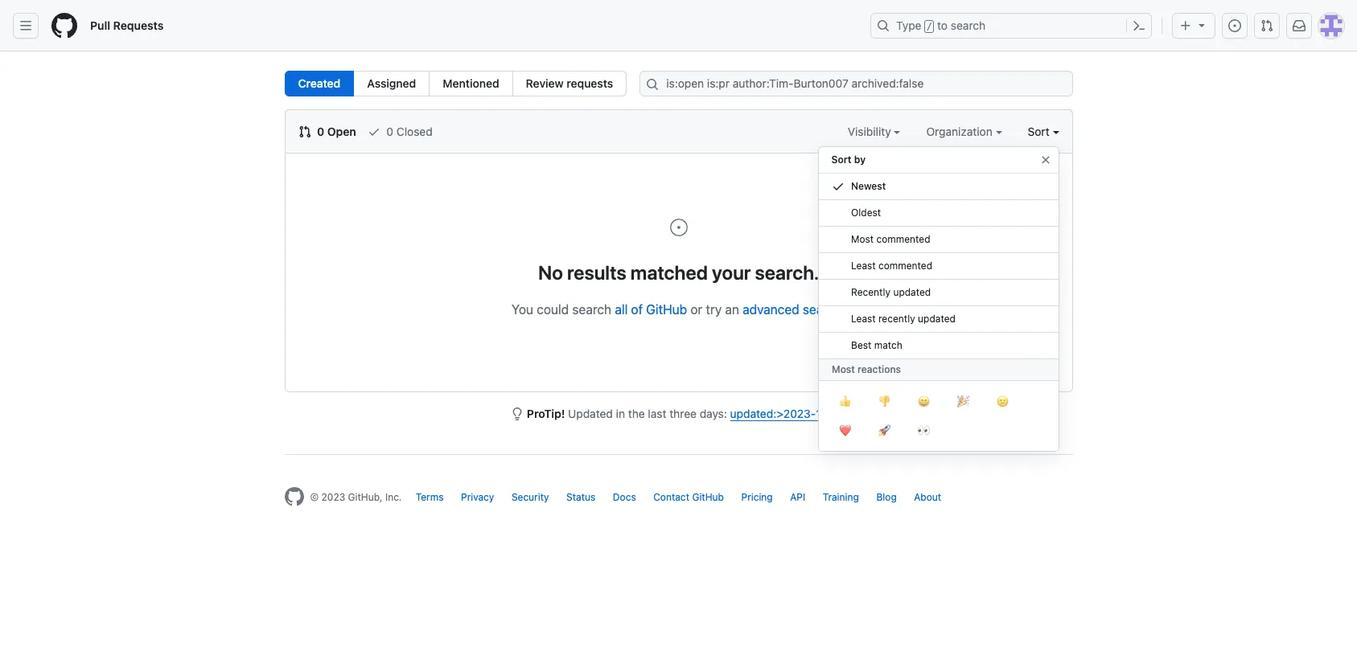 Task type: describe. For each thing, give the bounding box(es) containing it.
matched
[[631, 261, 708, 284]]

visibility
[[848, 125, 894, 138]]

/
[[927, 21, 932, 32]]

sort button
[[1028, 123, 1059, 140]]

0 for closed
[[387, 125, 394, 138]]

days:
[[700, 407, 727, 421]]

updated:>2023-
[[730, 407, 816, 421]]

2023
[[322, 492, 345, 504]]

light bulb image
[[511, 408, 524, 421]]

training
[[823, 492, 859, 504]]

advanced
[[743, 303, 800, 317]]

no
[[538, 261, 563, 284]]

sort by
[[832, 154, 866, 166]]

0 for open
[[317, 125, 324, 138]]

or
[[691, 303, 703, 317]]

organization
[[926, 125, 996, 138]]

👍
[[839, 393, 851, 410]]

all of github link
[[615, 303, 687, 317]]

most for most commented
[[851, 233, 874, 245]]

homepage image
[[284, 488, 304, 507]]

recently
[[851, 286, 890, 298]]

docs link
[[613, 492, 636, 504]]

updated
[[568, 407, 613, 421]]

reactions
[[857, 364, 901, 376]]

🚀
[[878, 422, 890, 438]]

👀 link
[[904, 417, 943, 446]]

git pull request image inside 0 open 'link'
[[298, 126, 311, 138]]

notifications image
[[1293, 19, 1306, 32]]

api link
[[790, 492, 805, 504]]

contact github
[[653, 492, 724, 504]]

least commented link
[[819, 253, 1058, 280]]

contact github link
[[653, 492, 724, 504]]

review requests link
[[512, 71, 627, 97]]

sort for sort
[[1028, 125, 1050, 138]]

privacy
[[461, 492, 494, 504]]

protip!
[[527, 407, 565, 421]]

of
[[631, 303, 643, 317]]

Issues search field
[[640, 71, 1073, 97]]

try
[[706, 303, 722, 317]]

training link
[[823, 492, 859, 504]]

requests
[[113, 19, 164, 32]]

an
[[725, 303, 739, 317]]

least for least recently updated
[[851, 313, 875, 325]]

👎
[[878, 393, 890, 410]]

least commented
[[851, 260, 932, 272]]

oldest
[[851, 207, 881, 219]]

github,
[[348, 492, 383, 504]]

most for most reactions
[[832, 364, 855, 376]]

terms
[[416, 492, 444, 504]]

❤️
[[839, 422, 851, 438]]

check image
[[832, 180, 844, 193]]

13
[[831, 407, 843, 421]]

1 horizontal spatial search
[[803, 303, 842, 317]]

🎉
[[957, 393, 969, 410]]

match
[[874, 340, 902, 352]]

0 vertical spatial updated
[[893, 286, 931, 298]]

11-
[[816, 407, 831, 421]]

in
[[616, 407, 625, 421]]

updated:>2023-11-13 link
[[730, 407, 843, 421]]

most commented
[[851, 233, 930, 245]]

😕 link
[[983, 388, 1022, 417]]

❤️ link
[[825, 417, 865, 446]]

pricing
[[741, 492, 773, 504]]

search image
[[646, 78, 659, 91]]

©
[[310, 492, 319, 504]]

pull requests
[[90, 19, 164, 32]]

command palette image
[[1133, 19, 1146, 32]]

requests
[[567, 76, 613, 90]]

0 horizontal spatial github
[[646, 303, 687, 317]]

issue opened image
[[669, 218, 688, 237]]

results
[[567, 261, 627, 284]]

all
[[615, 303, 628, 317]]

least recently updated link
[[819, 307, 1058, 333]]

least recently updated
[[851, 313, 955, 325]]

status
[[566, 492, 596, 504]]

three
[[670, 407, 697, 421]]

1 vertical spatial github
[[692, 492, 724, 504]]

pricing link
[[741, 492, 773, 504]]

0 open
[[314, 125, 356, 138]]

homepage image
[[51, 13, 77, 39]]

best match link
[[819, 333, 1058, 360]]

the
[[628, 407, 645, 421]]

visibility button
[[848, 123, 901, 140]]

assigned link
[[353, 71, 430, 97]]



Task type: vqa. For each thing, say whether or not it's contained in the screenshot.
the bottommost dot fill icon
no



Task type: locate. For each thing, give the bounding box(es) containing it.
0 horizontal spatial 0
[[317, 125, 324, 138]]

😄 link
[[904, 388, 943, 417]]

git pull request image left notifications image
[[1261, 19, 1274, 32]]

sort by menu
[[818, 140, 1059, 465]]

1 horizontal spatial github
[[692, 492, 724, 504]]

Search all issues text field
[[640, 71, 1073, 97]]

sort inside menu
[[832, 154, 852, 166]]

2 0 from the left
[[387, 125, 394, 138]]

mentioned link
[[429, 71, 513, 97]]

0 vertical spatial github
[[646, 303, 687, 317]]

👎 link
[[865, 388, 904, 417]]

privacy link
[[461, 492, 494, 504]]

1 vertical spatial git pull request image
[[298, 126, 311, 138]]

docs
[[613, 492, 636, 504]]

issue opened image
[[1229, 19, 1241, 32]]

about
[[914, 492, 941, 504]]

terms link
[[416, 492, 444, 504]]

© 2023 github, inc.
[[310, 492, 402, 504]]

0 vertical spatial most
[[851, 233, 874, 245]]

most down best in the right bottom of the page
[[832, 364, 855, 376]]

type
[[896, 19, 922, 32]]

0 vertical spatial .
[[842, 303, 846, 317]]

sort inside popup button
[[1028, 125, 1050, 138]]

status link
[[566, 492, 596, 504]]

1 0 from the left
[[317, 125, 324, 138]]

github right of
[[646, 303, 687, 317]]

review
[[526, 76, 564, 90]]

recently
[[878, 313, 915, 325]]

about link
[[914, 492, 941, 504]]

security
[[512, 492, 549, 504]]

sort up the close menu 'image'
[[1028, 125, 1050, 138]]

close menu image
[[1039, 154, 1052, 167]]

api
[[790, 492, 805, 504]]

👍 link
[[825, 388, 865, 417]]

0 vertical spatial git pull request image
[[1261, 19, 1274, 32]]

0 vertical spatial commented
[[876, 233, 930, 245]]

0
[[317, 125, 324, 138], [387, 125, 394, 138]]

least for least commented
[[851, 260, 875, 272]]

sort left 'by'
[[832, 154, 852, 166]]

you
[[512, 303, 533, 317]]

check image
[[367, 126, 380, 138]]

1 horizontal spatial 0
[[387, 125, 394, 138]]

1 vertical spatial sort
[[832, 154, 852, 166]]

best
[[851, 340, 871, 352]]

open
[[327, 125, 356, 138]]

github
[[646, 303, 687, 317], [692, 492, 724, 504]]

1 vertical spatial most
[[832, 364, 855, 376]]

sort
[[1028, 125, 1050, 138], [832, 154, 852, 166]]

1 vertical spatial .
[[843, 407, 846, 421]]

0 horizontal spatial git pull request image
[[298, 126, 311, 138]]

could
[[537, 303, 569, 317]]

1 vertical spatial commented
[[878, 260, 932, 272]]

1 horizontal spatial sort
[[1028, 125, 1050, 138]]

1 vertical spatial updated
[[918, 313, 955, 325]]

protip! updated in the last three days: updated:>2023-11-13 .
[[527, 407, 846, 421]]

0 inside 'link'
[[387, 125, 394, 138]]

recently updated link
[[819, 280, 1058, 307]]

by
[[854, 154, 866, 166]]

github right contact
[[692, 492, 724, 504]]

your
[[712, 261, 751, 284]]

triangle down image
[[1196, 19, 1208, 31]]

git pull request image
[[1261, 19, 1274, 32], [298, 126, 311, 138]]

oldest link
[[819, 200, 1058, 227]]

recently updated
[[851, 286, 931, 298]]

newest link
[[819, 174, 1058, 200]]

0 vertical spatial least
[[851, 260, 875, 272]]

0 vertical spatial sort
[[1028, 125, 1050, 138]]

newest
[[851, 180, 886, 192]]

updated down recently updated link
[[918, 313, 955, 325]]

search
[[951, 19, 986, 32], [572, 303, 612, 317], [803, 303, 842, 317]]

security link
[[512, 492, 549, 504]]

0 open link
[[298, 123, 356, 140]]

1 horizontal spatial git pull request image
[[1261, 19, 1274, 32]]

0 right check image
[[387, 125, 394, 138]]

0 horizontal spatial sort
[[832, 154, 852, 166]]

commented up least commented
[[876, 233, 930, 245]]

2 horizontal spatial search
[[951, 19, 986, 32]]

0 closed
[[383, 125, 433, 138]]

commented
[[876, 233, 930, 245], [878, 260, 932, 272]]

least up best in the right bottom of the page
[[851, 313, 875, 325]]

review requests
[[526, 76, 613, 90]]

search left all on the top of the page
[[572, 303, 612, 317]]

commented for least commented
[[878, 260, 932, 272]]

search.
[[755, 261, 819, 284]]

mentioned
[[443, 76, 499, 90]]

updated
[[893, 286, 931, 298], [918, 313, 955, 325]]

0 left open
[[317, 125, 324, 138]]

best match
[[851, 340, 902, 352]]

0 inside 'link'
[[317, 125, 324, 138]]

advanced search link
[[743, 303, 842, 317]]

1 least from the top
[[851, 260, 875, 272]]

most down oldest
[[851, 233, 874, 245]]

🚀 link
[[865, 417, 904, 446]]

commented for most commented
[[876, 233, 930, 245]]

0 closed link
[[367, 123, 433, 140]]

search right to
[[951, 19, 986, 32]]

least up the recently
[[851, 260, 875, 272]]

sort for sort by
[[832, 154, 852, 166]]

you could search all of github or try an advanced search .
[[512, 303, 846, 317]]

pull requests element
[[284, 71, 627, 97]]

no results matched your search.
[[538, 261, 819, 284]]

0 horizontal spatial search
[[572, 303, 612, 317]]

last
[[648, 407, 667, 421]]

2 least from the top
[[851, 313, 875, 325]]

plus image
[[1180, 19, 1192, 32]]

contact
[[653, 492, 690, 504]]

assigned
[[367, 76, 416, 90]]

search down search.
[[803, 303, 842, 317]]

1 vertical spatial least
[[851, 313, 875, 325]]

🎉 link
[[943, 388, 983, 417]]

updated up least recently updated
[[893, 286, 931, 298]]

git pull request image left the 0 open
[[298, 126, 311, 138]]

😕
[[996, 393, 1009, 410]]

to
[[937, 19, 948, 32]]

inc.
[[385, 492, 402, 504]]

least
[[851, 260, 875, 272], [851, 313, 875, 325]]

👀
[[918, 422, 930, 438]]

blog
[[876, 492, 897, 504]]

type / to search
[[896, 19, 986, 32]]

pull
[[90, 19, 110, 32]]

commented up recently updated
[[878, 260, 932, 272]]

closed
[[397, 125, 433, 138]]



